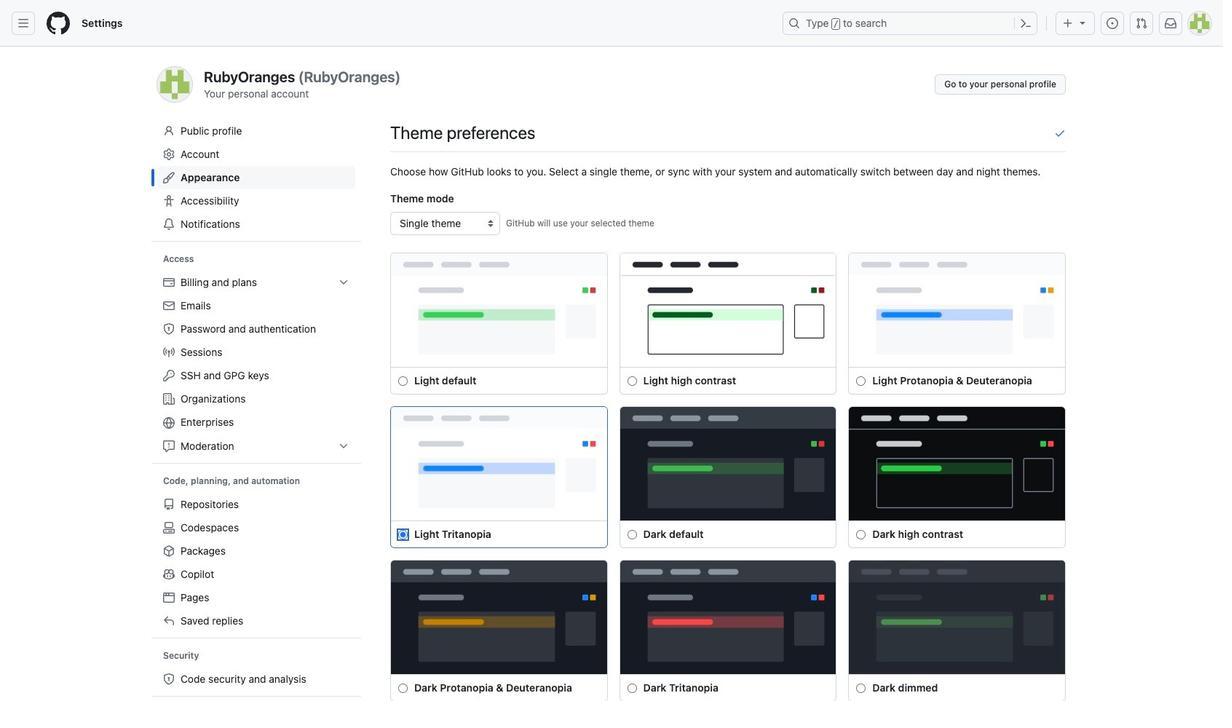 Task type: locate. For each thing, give the bounding box(es) containing it.
copilot image
[[163, 569, 175, 581]]

1 list from the top
[[157, 271, 355, 458]]

shield lock image
[[163, 323, 175, 335]]

0 vertical spatial list
[[157, 271, 355, 458]]

key image
[[163, 370, 175, 382]]

None radio
[[398, 376, 408, 386], [857, 376, 866, 386], [628, 530, 637, 540], [628, 684, 637, 693], [857, 684, 866, 693], [398, 376, 408, 386], [857, 376, 866, 386], [628, 530, 637, 540], [628, 684, 637, 693], [857, 684, 866, 693]]

triangle down image
[[1077, 17, 1089, 28]]

mail image
[[163, 300, 175, 312]]

git pull request image
[[1136, 17, 1148, 29]]

2 vertical spatial list
[[157, 668, 355, 691]]

single theme picker option group
[[385, 253, 1072, 701]]

list
[[157, 271, 355, 458], [157, 493, 355, 633], [157, 668, 355, 691]]

globe image
[[163, 417, 175, 429]]

1 vertical spatial list
[[157, 493, 355, 633]]

package image
[[163, 546, 175, 557]]

bell image
[[163, 219, 175, 230]]

None radio
[[628, 376, 637, 386], [398, 530, 408, 540], [857, 530, 866, 540], [398, 684, 408, 693], [628, 376, 637, 386], [398, 530, 408, 540], [857, 530, 866, 540], [398, 684, 408, 693]]

browser image
[[163, 592, 175, 604]]

accessibility image
[[163, 195, 175, 207]]



Task type: vqa. For each thing, say whether or not it's contained in the screenshot.
3rd hamedsh:use- from the bottom
no



Task type: describe. For each thing, give the bounding box(es) containing it.
repo image
[[163, 499, 175, 511]]

notifications image
[[1165, 17, 1177, 29]]

paintbrush image
[[163, 172, 175, 184]]

3 list from the top
[[157, 668, 355, 691]]

homepage image
[[47, 12, 70, 35]]

shield lock image
[[163, 674, 175, 685]]

broadcast image
[[163, 347, 175, 358]]

check image
[[1055, 127, 1066, 139]]

command palette image
[[1020, 17, 1032, 29]]

gear image
[[163, 149, 175, 160]]

reply image
[[163, 615, 175, 627]]

organization image
[[163, 393, 175, 405]]

plus image
[[1063, 17, 1074, 29]]

codespaces image
[[163, 522, 175, 534]]

person image
[[163, 125, 175, 137]]

issue opened image
[[1107, 17, 1119, 29]]

2 list from the top
[[157, 493, 355, 633]]

@rubyoranges image
[[157, 67, 192, 102]]



